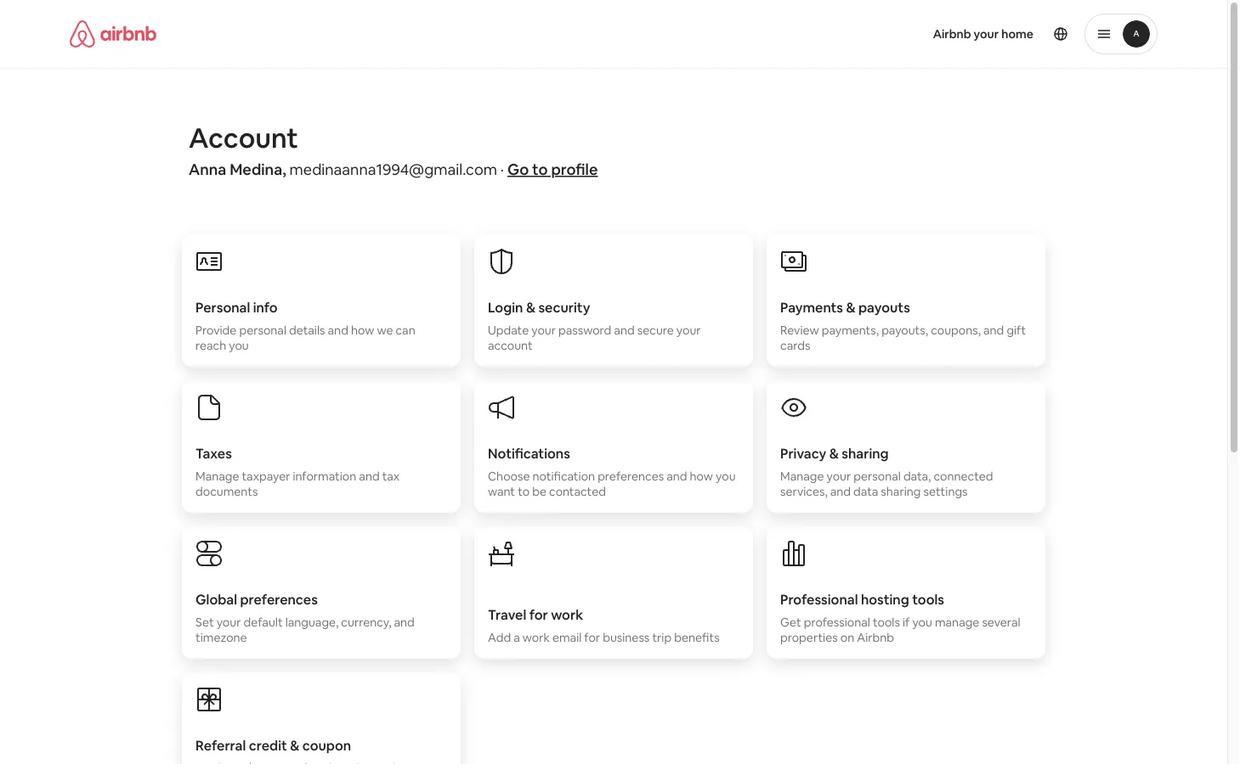 Task type: describe. For each thing, give the bounding box(es) containing it.
payments
[[780, 299, 843, 316]]

information
[[293, 469, 356, 484]]

reach
[[195, 338, 226, 354]]

manage
[[935, 615, 979, 631]]

account
[[189, 120, 298, 156]]

to inside account anna medina , medinaanna1994@gmail.com · go to profile
[[532, 160, 548, 180]]

details
[[289, 323, 325, 338]]

timezone
[[195, 631, 247, 646]]

,
[[282, 160, 286, 180]]

·
[[501, 160, 504, 180]]

profile element
[[634, 0, 1158, 68]]

travel
[[488, 606, 526, 624]]

settings
[[923, 484, 968, 500]]

global
[[195, 591, 237, 609]]

account
[[488, 338, 533, 354]]

payments & payouts review payments, payouts, coupons, and gift cards
[[780, 299, 1026, 354]]

we
[[377, 323, 393, 338]]

personal inside the personal info provide personal details and how we can reach you
[[239, 323, 286, 338]]

airbnb inside profile element
[[933, 26, 971, 42]]

your right secure
[[676, 323, 701, 338]]

payouts,
[[882, 323, 928, 338]]

cards
[[780, 338, 810, 354]]

trip
[[652, 631, 672, 646]]

you inside the personal info provide personal details and how we can reach you
[[229, 338, 249, 354]]

1 vertical spatial tools
[[873, 615, 900, 631]]

manage inside taxes manage taxpayer information and tax documents
[[195, 469, 239, 484]]

be
[[532, 484, 547, 500]]

notifications choose notification preferences and how you want to be contacted
[[488, 445, 736, 500]]

update
[[488, 323, 529, 338]]

0 vertical spatial for
[[529, 606, 548, 624]]

secure
[[637, 323, 674, 338]]

referral credit & coupon link
[[182, 666, 461, 765]]

security
[[538, 299, 590, 316]]

privacy
[[780, 445, 826, 462]]

documents
[[195, 484, 258, 500]]

travel for work add a work email for business trip benefits
[[488, 606, 720, 646]]

account anna medina , medinaanna1994@gmail.com · go to profile
[[189, 120, 598, 180]]

login & security update your password and secure your account
[[488, 299, 701, 354]]

default
[[243, 615, 283, 631]]

professional hosting tools get professional tools if you manage several properties on airbnb
[[780, 591, 1020, 646]]

currency,
[[341, 615, 391, 631]]

& right credit
[[290, 737, 299, 755]]

manage inside privacy & sharing manage your personal data, connected services, and data sharing settings
[[780, 469, 824, 484]]

data
[[853, 484, 878, 500]]

your inside airbnb your home link
[[974, 26, 999, 42]]

add
[[488, 631, 511, 646]]

benefits
[[674, 631, 720, 646]]

preferences inside global preferences set your default language, currency, and timezone
[[240, 591, 318, 609]]

& for payouts
[[846, 299, 856, 316]]

anna
[[189, 160, 226, 180]]

professional
[[780, 591, 858, 609]]

your inside global preferences set your default language, currency, and timezone
[[216, 615, 241, 631]]

services,
[[780, 484, 828, 500]]

get
[[780, 615, 801, 631]]

notifications
[[488, 445, 570, 462]]

notification
[[533, 469, 595, 484]]

payouts
[[858, 299, 910, 316]]

review
[[780, 323, 819, 338]]

and inside payments & payouts review payments, payouts, coupons, and gift cards
[[983, 323, 1004, 338]]

email
[[552, 631, 582, 646]]

and inside the personal info provide personal details and how we can reach you
[[328, 323, 348, 338]]

& for security
[[526, 299, 536, 316]]

several
[[982, 615, 1020, 631]]

your down security
[[531, 323, 556, 338]]

a
[[514, 631, 520, 646]]

choose
[[488, 469, 530, 484]]

you inside the notifications choose notification preferences and how you want to be contacted
[[716, 469, 736, 484]]

how inside the personal info provide personal details and how we can reach you
[[351, 323, 374, 338]]

you inside professional hosting tools get professional tools if you manage several properties on airbnb
[[912, 615, 932, 631]]

& for sharing
[[829, 445, 839, 462]]

payments,
[[822, 323, 879, 338]]



Task type: locate. For each thing, give the bounding box(es) containing it.
preferences
[[598, 469, 664, 484], [240, 591, 318, 609]]

sharing up data
[[842, 445, 889, 462]]

tax
[[382, 469, 400, 484]]

and
[[328, 323, 348, 338], [614, 323, 635, 338], [983, 323, 1004, 338], [359, 469, 380, 484], [667, 469, 687, 484], [830, 484, 851, 500], [394, 615, 415, 631]]

medina
[[230, 160, 282, 180]]

data,
[[903, 469, 931, 484]]

&
[[526, 299, 536, 316], [846, 299, 856, 316], [829, 445, 839, 462], [290, 737, 299, 755]]

1 horizontal spatial tools
[[912, 591, 944, 609]]

connected
[[934, 469, 993, 484]]

& right the login
[[526, 299, 536, 316]]

global preferences set your default language, currency, and timezone
[[195, 591, 415, 646]]

0 horizontal spatial to
[[518, 484, 530, 500]]

0 vertical spatial airbnb
[[933, 26, 971, 42]]

1 horizontal spatial manage
[[780, 469, 824, 484]]

gift
[[1007, 323, 1026, 338]]

1 horizontal spatial airbnb
[[933, 26, 971, 42]]

coupon
[[302, 737, 351, 755]]

work
[[551, 606, 583, 624], [523, 631, 550, 646]]

your inside privacy & sharing manage your personal data, connected services, and data sharing settings
[[827, 469, 851, 484]]

personal inside privacy & sharing manage your personal data, connected services, and data sharing settings
[[854, 469, 901, 484]]

want
[[488, 484, 515, 500]]

airbnb inside professional hosting tools get professional tools if you manage several properties on airbnb
[[857, 631, 894, 646]]

1 vertical spatial work
[[523, 631, 550, 646]]

tools
[[912, 591, 944, 609], [873, 615, 900, 631]]

1 vertical spatial to
[[518, 484, 530, 500]]

& right 'privacy'
[[829, 445, 839, 462]]

preferences inside the notifications choose notification preferences and how you want to be contacted
[[598, 469, 664, 484]]

personal left data,
[[854, 469, 901, 484]]

personal down info
[[239, 323, 286, 338]]

referral
[[195, 737, 246, 755]]

airbnb right on
[[857, 631, 894, 646]]

0 vertical spatial how
[[351, 323, 374, 338]]

personal info provide personal details and how we can reach you
[[195, 299, 415, 354]]

to inside the notifications choose notification preferences and how you want to be contacted
[[518, 484, 530, 500]]

0 horizontal spatial for
[[529, 606, 548, 624]]

& inside payments & payouts review payments, payouts, coupons, and gift cards
[[846, 299, 856, 316]]

your
[[974, 26, 999, 42], [531, 323, 556, 338], [676, 323, 701, 338], [827, 469, 851, 484], [216, 615, 241, 631]]

go to profile link
[[507, 160, 598, 180]]

home
[[1001, 26, 1034, 42]]

manage down 'privacy'
[[780, 469, 824, 484]]

tools up manage
[[912, 591, 944, 609]]

go
[[507, 160, 529, 180]]

you right if
[[912, 615, 932, 631]]

preferences right notification
[[598, 469, 664, 484]]

language,
[[285, 615, 339, 631]]

1 horizontal spatial how
[[690, 469, 713, 484]]

1 vertical spatial personal
[[854, 469, 901, 484]]

password
[[558, 323, 611, 338]]

medinaanna1994@gmail.com
[[289, 160, 497, 180]]

set
[[195, 615, 214, 631]]

if
[[903, 615, 910, 631]]

sharing right data
[[881, 484, 921, 500]]

0 vertical spatial preferences
[[598, 469, 664, 484]]

to right go
[[532, 160, 548, 180]]

your left data
[[827, 469, 851, 484]]

0 horizontal spatial preferences
[[240, 591, 318, 609]]

0 vertical spatial you
[[229, 338, 249, 354]]

for right the "email"
[[584, 631, 600, 646]]

0 vertical spatial personal
[[239, 323, 286, 338]]

& up "payments,"
[[846, 299, 856, 316]]

how
[[351, 323, 374, 338], [690, 469, 713, 484]]

and inside the notifications choose notification preferences and how you want to be contacted
[[667, 469, 687, 484]]

tools left if
[[873, 615, 900, 631]]

and inside privacy & sharing manage your personal data, connected services, and data sharing settings
[[830, 484, 851, 500]]

coupons,
[[931, 323, 981, 338]]

preferences up default
[[240, 591, 318, 609]]

and inside login & security update your password and secure your account
[[614, 323, 635, 338]]

manage down taxes
[[195, 469, 239, 484]]

and inside taxes manage taxpayer information and tax documents
[[359, 469, 380, 484]]

hosting
[[861, 591, 909, 609]]

0 horizontal spatial tools
[[873, 615, 900, 631]]

1 horizontal spatial for
[[584, 631, 600, 646]]

2 vertical spatial you
[[912, 615, 932, 631]]

properties
[[780, 631, 838, 646]]

login
[[488, 299, 523, 316]]

your left home
[[974, 26, 999, 42]]

you right reach
[[229, 338, 249, 354]]

1 vertical spatial airbnb
[[857, 631, 894, 646]]

privacy & sharing manage your personal data, connected services, and data sharing settings
[[780, 445, 993, 500]]

0 vertical spatial sharing
[[842, 445, 889, 462]]

on
[[840, 631, 854, 646]]

and inside global preferences set your default language, currency, and timezone
[[394, 615, 415, 631]]

1 vertical spatial how
[[690, 469, 713, 484]]

business
[[603, 631, 650, 646]]

& inside login & security update your password and secure your account
[[526, 299, 536, 316]]

0 vertical spatial tools
[[912, 591, 944, 609]]

1 horizontal spatial work
[[551, 606, 583, 624]]

airbnb your home link
[[923, 16, 1044, 52]]

airbnb your home
[[933, 26, 1034, 42]]

you left services,
[[716, 469, 736, 484]]

1 vertical spatial for
[[584, 631, 600, 646]]

credit
[[249, 737, 287, 755]]

personal
[[239, 323, 286, 338], [854, 469, 901, 484]]

to left be
[[518, 484, 530, 500]]

0 horizontal spatial you
[[229, 338, 249, 354]]

airbnb
[[933, 26, 971, 42], [857, 631, 894, 646]]

to
[[532, 160, 548, 180], [518, 484, 530, 500]]

1 horizontal spatial to
[[532, 160, 548, 180]]

referral credit & coupon
[[195, 737, 351, 755]]

for right travel
[[529, 606, 548, 624]]

professional
[[804, 615, 870, 631]]

1 vertical spatial preferences
[[240, 591, 318, 609]]

sharing
[[842, 445, 889, 462], [881, 484, 921, 500]]

how inside the notifications choose notification preferences and how you want to be contacted
[[690, 469, 713, 484]]

work right a
[[523, 631, 550, 646]]

0 vertical spatial work
[[551, 606, 583, 624]]

1 horizontal spatial you
[[716, 469, 736, 484]]

1 horizontal spatial preferences
[[598, 469, 664, 484]]

1 vertical spatial you
[[716, 469, 736, 484]]

info
[[253, 299, 278, 316]]

can
[[396, 323, 415, 338]]

taxes
[[195, 445, 232, 462]]

0 vertical spatial to
[[532, 160, 548, 180]]

you
[[229, 338, 249, 354], [716, 469, 736, 484], [912, 615, 932, 631]]

0 horizontal spatial how
[[351, 323, 374, 338]]

& inside privacy & sharing manage your personal data, connected services, and data sharing settings
[[829, 445, 839, 462]]

0 horizontal spatial airbnb
[[857, 631, 894, 646]]

2 manage from the left
[[780, 469, 824, 484]]

taxes manage taxpayer information and tax documents
[[195, 445, 400, 500]]

contacted
[[549, 484, 606, 500]]

1 horizontal spatial personal
[[854, 469, 901, 484]]

1 manage from the left
[[195, 469, 239, 484]]

personal
[[195, 299, 250, 316]]

0 horizontal spatial manage
[[195, 469, 239, 484]]

0 horizontal spatial personal
[[239, 323, 286, 338]]

0 horizontal spatial work
[[523, 631, 550, 646]]

profile
[[551, 160, 598, 180]]

1 vertical spatial sharing
[[881, 484, 921, 500]]

provide
[[195, 323, 237, 338]]

your right set
[[216, 615, 241, 631]]

taxpayer
[[242, 469, 290, 484]]

manage
[[195, 469, 239, 484], [780, 469, 824, 484]]

for
[[529, 606, 548, 624], [584, 631, 600, 646]]

airbnb left home
[[933, 26, 971, 42]]

2 horizontal spatial you
[[912, 615, 932, 631]]

work up the "email"
[[551, 606, 583, 624]]



Task type: vqa. For each thing, say whether or not it's contained in the screenshot.


